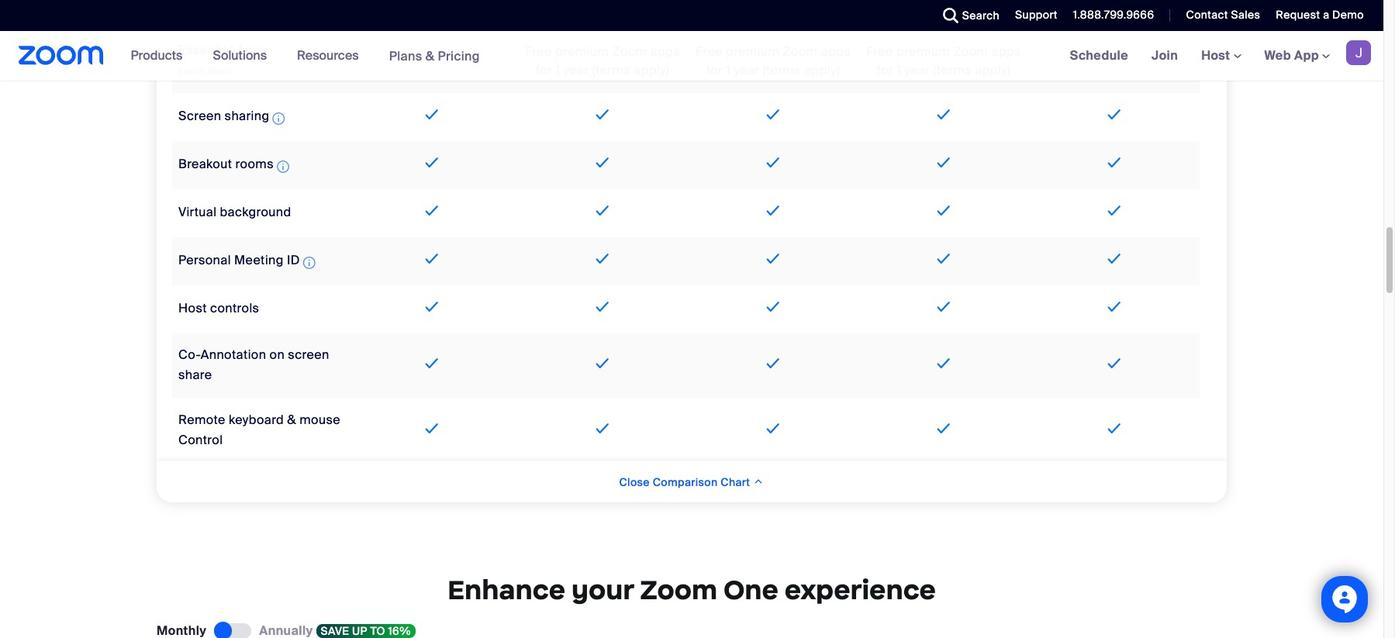 Task type: vqa. For each thing, say whether or not it's contained in the screenshot.
"Contact Sales"
yes



Task type: locate. For each thing, give the bounding box(es) containing it.
&
[[426, 48, 435, 64], [287, 412, 296, 429]]

0 horizontal spatial apps
[[651, 43, 680, 60]]

host for 'host' dropdown button
[[1202, 47, 1234, 64]]

a
[[1324, 8, 1330, 22]]

1 apply) from the left
[[634, 62, 670, 78]]

host left controls
[[178, 301, 207, 317]]

2 free from the left
[[696, 43, 723, 60]]

more
[[208, 65, 232, 78]]

screen
[[178, 107, 221, 124]]

2 horizontal spatial apply)
[[975, 62, 1011, 78]]

request a demo
[[1276, 8, 1365, 22]]

support link
[[1004, 0, 1062, 31], [1015, 8, 1058, 22]]

0 horizontal spatial free premium zoom apps for 1 year (terms apply)
[[525, 43, 680, 78]]

0 horizontal spatial host
[[178, 301, 207, 317]]

3 free premium zoom apps for 1 year (terms apply) from the left
[[867, 43, 1022, 78]]

2 horizontal spatial apps
[[992, 43, 1022, 60]]

screen sharing application
[[178, 107, 288, 128]]

contact sales link
[[1175, 0, 1265, 31], [1186, 8, 1261, 22]]

1 horizontal spatial 1
[[726, 62, 731, 78]]

2 horizontal spatial for
[[877, 62, 894, 78]]

2 horizontal spatial free
[[867, 43, 894, 60]]

& inside remote keyboard & mouse control
[[287, 412, 296, 429]]

schedule link
[[1059, 31, 1140, 81]]

essential apps learn more
[[178, 42, 268, 78]]

0 horizontal spatial for
[[536, 62, 552, 78]]

mouse
[[300, 412, 341, 429]]

meetings navigation
[[1059, 31, 1384, 81]]

premium
[[555, 43, 609, 60], [726, 43, 780, 60], [897, 43, 950, 60]]

3 premium from the left
[[897, 43, 950, 60]]

plans & pricing link
[[389, 48, 480, 64], [389, 48, 480, 64]]

controls
[[210, 301, 259, 317]]

close
[[619, 475, 650, 489]]

annotation
[[201, 347, 266, 363]]

breakout rooms image
[[277, 157, 289, 176]]

2 premium from the left
[[726, 43, 780, 60]]

3 apply) from the left
[[975, 62, 1011, 78]]

1 horizontal spatial &
[[426, 48, 435, 64]]

share
[[178, 367, 212, 384]]

3 year from the left
[[905, 62, 930, 78]]

1 horizontal spatial free premium zoom apps for 1 year (terms apply)
[[696, 43, 851, 78]]

year
[[564, 62, 589, 78], [734, 62, 760, 78], [905, 62, 930, 78]]

zoom
[[612, 43, 647, 60], [783, 43, 818, 60], [954, 43, 989, 60], [640, 573, 718, 607]]

2 (terms from the left
[[763, 62, 801, 78]]

banner containing products
[[0, 31, 1384, 81]]

2 free premium zoom apps for 1 year (terms apply) from the left
[[696, 43, 851, 78]]

chart
[[721, 475, 750, 489]]

cell
[[172, 0, 347, 29], [347, 0, 517, 29], [517, 0, 688, 29], [688, 0, 859, 29], [347, 45, 517, 78], [1029, 45, 1200, 78]]

banner
[[0, 31, 1384, 81]]

0 horizontal spatial (terms
[[592, 62, 631, 78]]

web
[[1265, 47, 1292, 64]]

host for host controls
[[178, 301, 207, 317]]

1 vertical spatial host
[[178, 301, 207, 317]]

id
[[287, 252, 300, 268]]

free premium zoom apps for 1 year (terms apply)
[[525, 43, 680, 78], [696, 43, 851, 78], [867, 43, 1022, 78]]

0 vertical spatial host
[[1202, 47, 1234, 64]]

1 horizontal spatial apply)
[[805, 62, 840, 78]]

remote
[[178, 412, 226, 429]]

included image
[[592, 106, 613, 124], [763, 106, 784, 124], [763, 154, 784, 173], [1104, 154, 1125, 173], [934, 202, 954, 221], [1104, 250, 1125, 269], [592, 298, 613, 317], [763, 298, 784, 317], [592, 420, 613, 439], [763, 420, 784, 439]]

virtual
[[178, 204, 217, 221]]

& right 'plans'
[[426, 48, 435, 64]]

host
[[1202, 47, 1234, 64], [178, 301, 207, 317]]

personal
[[178, 252, 231, 268]]

contact
[[1186, 8, 1229, 22]]

co-
[[178, 347, 201, 363]]

2 horizontal spatial year
[[905, 62, 930, 78]]

apps
[[651, 43, 680, 60], [821, 43, 851, 60], [992, 43, 1022, 60]]

products
[[131, 47, 183, 64]]

breakout
[[178, 156, 232, 172]]

web app button
[[1265, 47, 1330, 64]]

for
[[536, 62, 552, 78], [707, 62, 723, 78], [877, 62, 894, 78]]

learn
[[178, 65, 205, 78]]

3 1 from the left
[[897, 62, 902, 78]]

support
[[1015, 8, 1058, 22]]

1 horizontal spatial (terms
[[763, 62, 801, 78]]

schedule
[[1070, 47, 1129, 64]]

remote keyboard & mouse control
[[178, 412, 341, 449]]

control
[[178, 432, 223, 449]]

1 horizontal spatial host
[[1202, 47, 1234, 64]]

rooms
[[235, 156, 274, 172]]

0 horizontal spatial year
[[564, 62, 589, 78]]

apps
[[237, 42, 268, 58]]

(terms
[[592, 62, 631, 78], [763, 62, 801, 78], [934, 62, 972, 78]]

web app
[[1265, 47, 1319, 64]]

& inside product information navigation
[[426, 48, 435, 64]]

& left mouse
[[287, 412, 296, 429]]

2 horizontal spatial premium
[[897, 43, 950, 60]]

host down contact sales
[[1202, 47, 1234, 64]]

plans
[[389, 48, 422, 64]]

request a demo link
[[1265, 0, 1384, 31], [1276, 8, 1365, 22]]

1 free premium zoom apps for 1 year (terms apply) from the left
[[525, 43, 680, 78]]

app
[[1295, 47, 1319, 64]]

enhance
[[448, 573, 566, 607]]

2 apply) from the left
[[805, 62, 840, 78]]

plans & pricing
[[389, 48, 480, 64]]

0 horizontal spatial premium
[[555, 43, 609, 60]]

host inside meetings navigation
[[1202, 47, 1234, 64]]

1 horizontal spatial premium
[[726, 43, 780, 60]]

included image
[[422, 106, 442, 124], [934, 106, 954, 124], [1104, 106, 1125, 124], [422, 154, 442, 173], [592, 154, 613, 173], [934, 154, 954, 173], [422, 202, 442, 221], [592, 202, 613, 221], [763, 202, 784, 221], [1104, 202, 1125, 221], [422, 250, 442, 269], [592, 250, 613, 269], [763, 250, 784, 269], [934, 250, 954, 269], [422, 298, 442, 317], [934, 298, 954, 317], [1104, 298, 1125, 317], [422, 355, 442, 373], [592, 355, 613, 373], [763, 355, 784, 373], [934, 355, 954, 373], [1104, 355, 1125, 373], [422, 420, 442, 439], [934, 420, 954, 439], [1104, 420, 1125, 439]]

0 horizontal spatial &
[[287, 412, 296, 429]]

apply)
[[634, 62, 670, 78], [805, 62, 840, 78], [975, 62, 1011, 78]]

1 horizontal spatial apps
[[821, 43, 851, 60]]

enhance your zoom one experience
[[448, 573, 936, 607]]

0 horizontal spatial 1
[[556, 62, 560, 78]]

0 horizontal spatial apply)
[[634, 62, 670, 78]]

1 horizontal spatial for
[[707, 62, 723, 78]]

1 vertical spatial &
[[287, 412, 296, 429]]

2 horizontal spatial 1
[[897, 62, 902, 78]]

1 horizontal spatial free
[[696, 43, 723, 60]]

1 horizontal spatial year
[[734, 62, 760, 78]]

2 horizontal spatial (terms
[[934, 62, 972, 78]]

1
[[556, 62, 560, 78], [726, 62, 731, 78], [897, 62, 902, 78]]

free
[[525, 43, 552, 60], [696, 43, 723, 60], [867, 43, 894, 60]]

1.888.799.9666 button
[[1062, 0, 1159, 31], [1073, 8, 1155, 22]]

2 year from the left
[[734, 62, 760, 78]]

2 horizontal spatial free premium zoom apps for 1 year (terms apply)
[[867, 43, 1022, 78]]

keyboard
[[229, 412, 284, 429]]

0 horizontal spatial free
[[525, 43, 552, 60]]

0 vertical spatial &
[[426, 48, 435, 64]]



Task type: describe. For each thing, give the bounding box(es) containing it.
3 (terms from the left
[[934, 62, 972, 78]]

2 apps from the left
[[821, 43, 851, 60]]

personal meeting id image
[[303, 254, 316, 272]]

1 year from the left
[[564, 62, 589, 78]]

1.888.799.9666
[[1073, 8, 1155, 22]]

comparison
[[653, 475, 718, 489]]

2 for from the left
[[707, 62, 723, 78]]

resources button
[[297, 31, 366, 81]]

essential
[[178, 42, 233, 58]]

1 apps from the left
[[651, 43, 680, 60]]

experience
[[785, 573, 936, 607]]

your
[[572, 573, 634, 607]]

join link
[[1140, 31, 1190, 81]]

resources
[[297, 47, 359, 64]]

search button
[[931, 0, 1004, 31]]

1 free from the left
[[525, 43, 552, 60]]

search
[[962, 9, 1000, 22]]

pricing
[[438, 48, 480, 64]]

breakout rooms application
[[178, 156, 292, 176]]

host controls
[[178, 301, 259, 317]]

virtual background
[[178, 204, 291, 221]]

meeting
[[234, 252, 284, 268]]

close comparison chart
[[619, 475, 753, 489]]

3 apps from the left
[[992, 43, 1022, 60]]

personal meeting id application
[[178, 252, 319, 272]]

2 1 from the left
[[726, 62, 731, 78]]

personal meeting id
[[178, 252, 300, 268]]

breakout rooms
[[178, 156, 274, 172]]

profile picture image
[[1347, 40, 1372, 65]]

co-annotation on screen share
[[178, 347, 329, 384]]

products button
[[131, 31, 190, 81]]

contact sales
[[1186, 8, 1261, 22]]

one
[[724, 573, 779, 607]]

product information navigation
[[119, 31, 492, 81]]

3 for from the left
[[877, 62, 894, 78]]

1 premium from the left
[[555, 43, 609, 60]]

3 free from the left
[[867, 43, 894, 60]]

background
[[220, 204, 291, 221]]

join
[[1152, 47, 1178, 64]]

zoom logo image
[[19, 46, 104, 65]]

sales
[[1231, 8, 1261, 22]]

request
[[1276, 8, 1321, 22]]

solutions button
[[213, 31, 274, 81]]

learn more link
[[178, 65, 232, 78]]

screen
[[288, 347, 329, 363]]

1 for from the left
[[536, 62, 552, 78]]

1 1 from the left
[[556, 62, 560, 78]]

screen sharing image
[[273, 109, 285, 128]]

host button
[[1202, 47, 1242, 64]]

sharing
[[225, 107, 269, 124]]

screen sharing
[[178, 107, 269, 124]]

solutions
[[213, 47, 267, 64]]

demo
[[1333, 8, 1365, 22]]

on
[[270, 347, 285, 363]]

1 (terms from the left
[[592, 62, 631, 78]]



